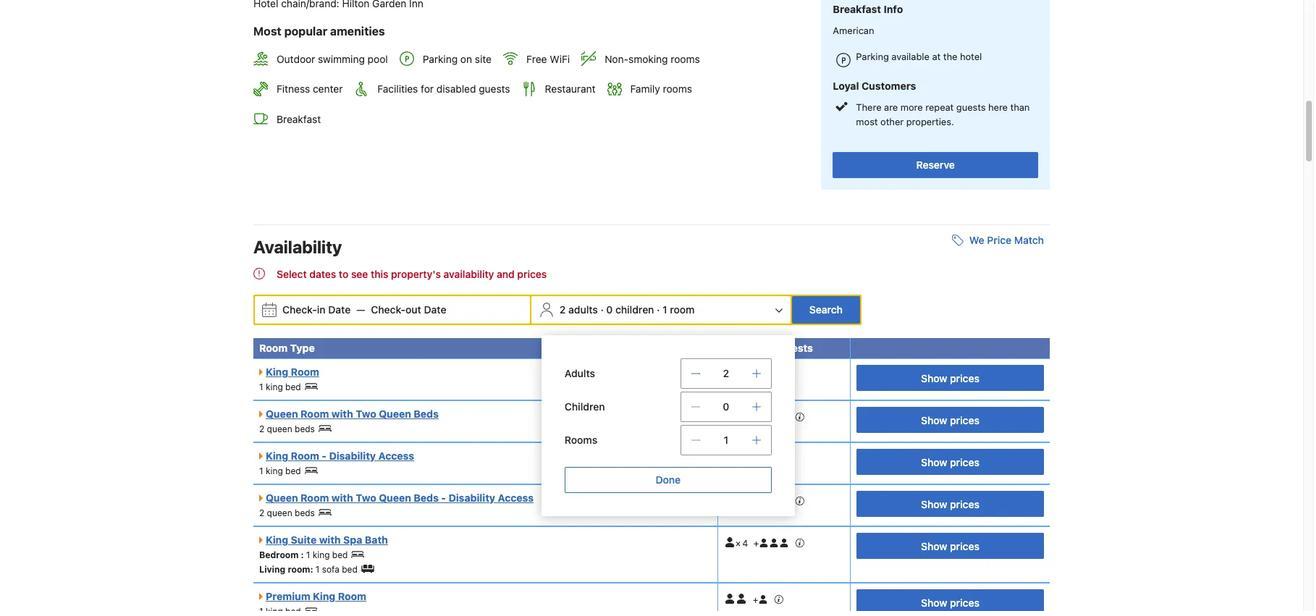 Task type: locate. For each thing, give the bounding box(es) containing it.
rooms
[[565, 434, 598, 446]]

done button
[[565, 467, 772, 493]]

5 show from the top
[[921, 540, 948, 552]]

2 vertical spatial king
[[313, 550, 330, 561]]

room for queen room with two queen beds
[[301, 408, 329, 420]]

beds
[[295, 424, 315, 435], [295, 508, 315, 519]]

than
[[1011, 101, 1030, 113]]

living
[[259, 564, 286, 575]]

1 vertical spatial guests
[[957, 101, 986, 113]]

date right in
[[328, 303, 351, 316]]

0 horizontal spatial guests
[[479, 83, 510, 95]]

1 vertical spatial king
[[266, 466, 283, 477]]

queen up suite
[[267, 508, 292, 519]]

1 vertical spatial 4 adults, 3 children element
[[724, 491, 806, 507]]

for
[[421, 83, 434, 95]]

parking
[[856, 51, 889, 63], [423, 53, 458, 65]]

4 show from the top
[[921, 498, 948, 510]]

2 down king room link
[[259, 424, 265, 435]]

guests
[[479, 83, 510, 95], [957, 101, 986, 113], [779, 342, 813, 354]]

show for queen room with two queen beds
[[921, 414, 948, 426]]

show for queen room with two queen beds - disability access
[[921, 498, 948, 510]]

most popular amenities
[[254, 24, 385, 37]]

2 left adults
[[560, 303, 566, 316]]

2 down 'number'
[[723, 367, 730, 380]]

queen for queen room with two queen beds
[[267, 424, 292, 435]]

1 horizontal spatial date
[[424, 303, 447, 316]]

rooms
[[671, 53, 700, 65], [663, 83, 692, 95]]

check- down select
[[282, 303, 317, 316]]

2 adults, 1 child element
[[724, 365, 785, 381], [724, 449, 785, 465], [724, 590, 785, 606]]

2 adults, 1 child element for room
[[724, 590, 785, 606]]

0 inside 2 adults · 0 children · 1 room button
[[607, 303, 613, 316]]

0 vertical spatial 2 adults, 1 child element
[[724, 365, 785, 381]]

check- right —
[[371, 303, 406, 316]]

parking up loyal customers
[[856, 51, 889, 63]]

show prices for king room
[[921, 372, 980, 384]]

1 beds from the top
[[295, 424, 315, 435]]

2 queen beds up king room - disability access link at the bottom left of page
[[259, 424, 315, 435]]

× 4 for king suite with spa bath
[[736, 538, 748, 549]]

0 horizontal spatial :
[[301, 550, 304, 561]]

breakfast for breakfast info
[[833, 3, 882, 15]]

1 vertical spatial × 4
[[736, 496, 748, 507]]

0 vertical spatial ×
[[736, 412, 741, 423]]

room for king room - disability access
[[291, 450, 319, 462]]

with left spa
[[319, 534, 341, 546]]

rooms right smoking
[[671, 53, 700, 65]]

0 vertical spatial beds
[[414, 408, 439, 420]]

0 vertical spatial rooms
[[671, 53, 700, 65]]

5 show prices from the top
[[921, 540, 980, 552]]

room
[[670, 303, 695, 316], [288, 564, 310, 575]]

room for king room
[[291, 366, 319, 378]]

show prices for king suite with spa bath
[[921, 540, 980, 552]]

0 vertical spatial guests
[[479, 83, 510, 95]]

1 vertical spatial breakfast
[[277, 113, 321, 125]]

1 vertical spatial beds
[[414, 492, 439, 504]]

0 vertical spatial × 4
[[736, 412, 748, 423]]

2 vertical spatial 4 adults, 3 children element
[[724, 533, 806, 549]]

breakfast down fitness
[[277, 113, 321, 125]]

2 vertical spatial with
[[319, 534, 341, 546]]

2 queen beds for queen room with two queen beds - disability access
[[259, 508, 315, 519]]

search
[[810, 303, 843, 316]]

0 vertical spatial 0
[[607, 303, 613, 316]]

4 adults, 3 children element for king suite with spa bath
[[724, 533, 806, 549]]

at
[[933, 51, 941, 63]]

· right adults
[[601, 303, 604, 316]]

1 × from the top
[[736, 412, 741, 423]]

loyal customers
[[833, 80, 917, 92]]

guests left here
[[957, 101, 986, 113]]

0 vertical spatial with
[[332, 408, 353, 420]]

0
[[607, 303, 613, 316], [723, 401, 730, 413]]

2 horizontal spatial guests
[[957, 101, 986, 113]]

queen room with two queen beds - disability access link
[[259, 492, 534, 504]]

king down king room - disability access link at the bottom left of page
[[266, 466, 283, 477]]

rooms right family
[[663, 83, 692, 95]]

pool
[[368, 53, 388, 65]]

queen room with two queen beds link
[[259, 408, 439, 420]]

1 4 adults, 3 children element from the top
[[724, 407, 806, 423]]

0 vertical spatial queen
[[267, 424, 292, 435]]

1 vertical spatial 2 adults, 1 child element
[[724, 449, 785, 465]]

4 adults, 3 children element
[[724, 407, 806, 423], [724, 491, 806, 507], [724, 533, 806, 549]]

parking left on
[[423, 53, 458, 65]]

1 show from the top
[[921, 372, 948, 384]]

with up king room - disability access
[[332, 408, 353, 420]]

1 king bed for king room
[[259, 382, 301, 393]]

-
[[322, 450, 327, 462], [441, 492, 446, 504]]

1 vertical spatial with
[[332, 492, 353, 504]]

1 horizontal spatial -
[[441, 492, 446, 504]]

1 vertical spatial :
[[310, 564, 313, 575]]

2 vertical spatial 2 adults, 1 child element
[[724, 590, 785, 606]]

select
[[277, 268, 307, 280]]

0 horizontal spatial 0
[[607, 303, 613, 316]]

2 beds from the top
[[414, 492, 439, 504]]

0 vertical spatial access
[[378, 450, 414, 462]]

1 horizontal spatial disability
[[449, 492, 496, 504]]

prices for king room
[[950, 372, 980, 384]]

queen down king room link
[[266, 408, 298, 420]]

beds up suite
[[295, 508, 315, 519]]

0 horizontal spatial ·
[[601, 303, 604, 316]]

queen down king room link
[[267, 424, 292, 435]]

queen up bath
[[379, 492, 411, 504]]

3 × from the top
[[736, 538, 741, 549]]

1
[[663, 303, 668, 316], [259, 382, 263, 393], [724, 434, 729, 446], [259, 466, 263, 477], [306, 550, 310, 561], [316, 564, 320, 575]]

beds up king room - disability access link at the bottom left of page
[[295, 424, 315, 435]]

4
[[743, 412, 748, 423], [743, 496, 748, 507], [743, 538, 748, 549]]

4 show prices from the top
[[921, 498, 980, 510]]

king down king suite with spa bath link
[[313, 550, 330, 561]]

0 vertical spatial 4 adults, 3 children element
[[724, 407, 806, 423]]

facilities for disabled guests
[[378, 83, 510, 95]]

2 2 queen beds from the top
[[259, 508, 315, 519]]

two up king room - disability access
[[356, 408, 377, 420]]

6 show prices from the top
[[921, 597, 980, 609]]

1 king bed up sofa
[[306, 550, 348, 561]]

room
[[259, 342, 288, 354], [291, 366, 319, 378], [301, 408, 329, 420], [291, 450, 319, 462], [301, 492, 329, 504], [338, 590, 367, 603]]

show prices for queen room with two queen beds - disability access
[[921, 498, 980, 510]]

access
[[378, 450, 414, 462], [498, 492, 534, 504]]

room up king room - disability access link at the bottom left of page
[[301, 408, 329, 420]]

1 horizontal spatial parking
[[856, 51, 889, 63]]

breakfast up american
[[833, 3, 882, 15]]

king room - disability access
[[266, 450, 414, 462]]

bedroom
[[259, 550, 299, 561]]

room down select dates to see this property's availability and prices region
[[670, 303, 695, 316]]

family
[[631, 83, 660, 95]]

1 king bed for king room - disability access
[[259, 466, 301, 477]]

1 show prices from the top
[[921, 372, 980, 384]]

1 horizontal spatial room
[[670, 303, 695, 316]]

+ for queen room with two queen beds - disability access
[[754, 496, 759, 507]]

with down king room - disability access
[[332, 492, 353, 504]]

price
[[988, 234, 1012, 246]]

0 horizontal spatial date
[[328, 303, 351, 316]]

king down king room link
[[266, 382, 283, 393]]

0 vertical spatial beds
[[295, 424, 315, 435]]

2 two from the top
[[356, 492, 377, 504]]

0 horizontal spatial -
[[322, 450, 327, 462]]

1 vertical spatial two
[[356, 492, 377, 504]]

× 4
[[736, 412, 748, 423], [736, 496, 748, 507], [736, 538, 748, 549]]

2 queen beds
[[259, 424, 315, 435], [259, 508, 315, 519]]

select dates to see this property's availability and prices region
[[254, 266, 1050, 283]]

0 down 'number'
[[723, 401, 730, 413]]

0 horizontal spatial parking
[[423, 53, 458, 65]]

4 adults, 3 children element for queen room with two queen beds
[[724, 407, 806, 423]]

are
[[884, 101, 898, 113]]

1 × 4 from the top
[[736, 412, 748, 423]]

bedroom :
[[259, 550, 304, 561]]

king for king suite with spa bath
[[266, 534, 288, 546]]

0 vertical spatial room
[[670, 303, 695, 316]]

disabled
[[437, 83, 476, 95]]

room up king suite with spa bath link
[[301, 492, 329, 504]]

prices inside region
[[517, 268, 547, 280]]

1 beds from the top
[[414, 408, 439, 420]]

3 4 from the top
[[743, 538, 748, 549]]

:
[[301, 550, 304, 561], [310, 564, 313, 575]]

3 2 adults, 1 child element from the top
[[724, 590, 785, 606]]

2 adults, 1 child element for -
[[724, 449, 785, 465]]

0 left the children
[[607, 303, 613, 316]]

most
[[856, 116, 878, 127]]

show for king room
[[921, 372, 948, 384]]

we price match
[[970, 234, 1045, 246]]

show for king room - disability access
[[921, 456, 948, 468]]

prices for queen room with two queen beds
[[950, 414, 980, 426]]

2 vertical spatial 1 king bed
[[306, 550, 348, 561]]

with
[[332, 408, 353, 420], [332, 492, 353, 504], [319, 534, 341, 546]]

1 horizontal spatial access
[[498, 492, 534, 504]]

show for king suite with spa bath
[[921, 540, 948, 552]]

1 sofa bed
[[316, 564, 358, 575]]

1 vertical spatial room
[[288, 564, 310, 575]]

king for king room - disability access
[[266, 466, 283, 477]]

2 4 adults, 3 children element from the top
[[724, 491, 806, 507]]

there are more repeat guests here than most other properties.
[[856, 101, 1030, 127]]

2 show prices from the top
[[921, 414, 980, 426]]

outdoor swimming pool
[[277, 53, 388, 65]]

1 vertical spatial 4
[[743, 496, 748, 507]]

—
[[357, 303, 365, 316]]

: left sofa
[[310, 564, 313, 575]]

bed
[[285, 382, 301, 393], [285, 466, 301, 477], [332, 550, 348, 561], [342, 564, 358, 575]]

0 vertical spatial breakfast
[[833, 3, 882, 15]]

beds for queen room with two queen beds - disability access
[[414, 492, 439, 504]]

0 vertical spatial -
[[322, 450, 327, 462]]

3 show prices from the top
[[921, 456, 980, 468]]

guests right of
[[779, 342, 813, 354]]

2 show from the top
[[921, 414, 948, 426]]

3 show from the top
[[921, 456, 948, 468]]

check-
[[282, 303, 317, 316], [371, 303, 406, 316]]

1 vertical spatial queen
[[267, 508, 292, 519]]

3 × 4 from the top
[[736, 538, 748, 549]]

+ for king suite with spa bath
[[754, 538, 759, 549]]

0 vertical spatial 1 king bed
[[259, 382, 301, 393]]

1 queen from the top
[[267, 424, 292, 435]]

1 2 queen beds from the top
[[259, 424, 315, 435]]

1 king bed down king room link
[[259, 382, 301, 393]]

facilities
[[378, 83, 418, 95]]

2 vertical spatial × 4
[[736, 538, 748, 549]]

hotel
[[960, 51, 982, 63]]

2 · from the left
[[657, 303, 660, 316]]

parking on site
[[423, 53, 492, 65]]

room inside button
[[670, 303, 695, 316]]

guests down site on the top of page
[[479, 83, 510, 95]]

match
[[1015, 234, 1045, 246]]

: down suite
[[301, 550, 304, 561]]

1 horizontal spatial 0
[[723, 401, 730, 413]]

beds for queen room with two queen beds - disability access
[[295, 508, 315, 519]]

2 vertical spatial 4
[[743, 538, 748, 549]]

0 vertical spatial disability
[[329, 450, 376, 462]]

room down bedroom :
[[288, 564, 310, 575]]

0 vertical spatial 4
[[743, 412, 748, 423]]

0 vertical spatial king
[[266, 382, 283, 393]]

6 show from the top
[[921, 597, 948, 609]]

1 horizontal spatial :
[[310, 564, 313, 575]]

2 queen beds up suite
[[259, 508, 315, 519]]

· right the children
[[657, 303, 660, 316]]

beds for queen room with two queen beds
[[414, 408, 439, 420]]

1 vertical spatial 2 queen beds
[[259, 508, 315, 519]]

room down the queen room with two queen beds link
[[291, 450, 319, 462]]

4 for queen room with two queen beds
[[743, 412, 748, 423]]

1 4 from the top
[[743, 412, 748, 423]]

1 two from the top
[[356, 408, 377, 420]]

1 horizontal spatial check-
[[371, 303, 406, 316]]

1 check- from the left
[[282, 303, 317, 316]]

most
[[254, 24, 282, 37]]

1 horizontal spatial breakfast
[[833, 3, 882, 15]]

queen
[[266, 408, 298, 420], [379, 408, 411, 420], [266, 492, 298, 504], [379, 492, 411, 504]]

bed right sofa
[[342, 564, 358, 575]]

1 vertical spatial access
[[498, 492, 534, 504]]

+
[[753, 370, 759, 381], [754, 412, 759, 423], [753, 454, 759, 465], [754, 496, 759, 507], [754, 538, 759, 549], [753, 595, 759, 606]]

+ for king room - disability access
[[753, 454, 759, 465]]

queen up suite
[[266, 492, 298, 504]]

1 vertical spatial ×
[[736, 496, 741, 507]]

two up bath
[[356, 492, 377, 504]]

premium king room link
[[259, 590, 367, 603]]

0 horizontal spatial breakfast
[[277, 113, 321, 125]]

2 vertical spatial ×
[[736, 538, 741, 549]]

1 horizontal spatial ·
[[657, 303, 660, 316]]

0 horizontal spatial check-
[[282, 303, 317, 316]]

date right out
[[424, 303, 447, 316]]

family rooms
[[631, 83, 692, 95]]

restaurant
[[545, 83, 596, 95]]

1 vertical spatial 0
[[723, 401, 730, 413]]

room down type
[[291, 366, 319, 378]]

끖
[[836, 102, 848, 111]]

on
[[461, 53, 472, 65]]

·
[[601, 303, 604, 316], [657, 303, 660, 316]]

0 vertical spatial 2 queen beds
[[259, 424, 315, 435]]

queen up king room - disability access
[[379, 408, 411, 420]]

+ for queen room with two queen beds
[[754, 412, 759, 423]]

0 vertical spatial two
[[356, 408, 377, 420]]

2 2 adults, 1 child element from the top
[[724, 449, 785, 465]]

2 vertical spatial guests
[[779, 342, 813, 354]]

+ for premium king room
[[753, 595, 759, 606]]

2 queen from the top
[[267, 508, 292, 519]]

1 king bed down king room - disability access link at the bottom left of page
[[259, 466, 301, 477]]

show prices for queen room with two queen beds
[[921, 414, 980, 426]]

2 beds from the top
[[295, 508, 315, 519]]

bed down the king room
[[285, 382, 301, 393]]

0 vertical spatial :
[[301, 550, 304, 561]]

1 vertical spatial beds
[[295, 508, 315, 519]]

number of guests
[[724, 342, 813, 354]]

3 4 adults, 3 children element from the top
[[724, 533, 806, 549]]

queen
[[267, 424, 292, 435], [267, 508, 292, 519]]

1 vertical spatial 1 king bed
[[259, 466, 301, 477]]



Task type: vqa. For each thing, say whether or not it's contained in the screenshot.
Check-
yes



Task type: describe. For each thing, give the bounding box(es) containing it.
check-in date button
[[277, 297, 357, 323]]

× for queen room with two queen beds
[[736, 412, 741, 423]]

breakfast info
[[833, 3, 903, 15]]

× for king suite with spa bath
[[736, 538, 741, 549]]

2 × 4 from the top
[[736, 496, 748, 507]]

non-smoking rooms
[[605, 53, 700, 65]]

room down 1 sofa bed
[[338, 590, 367, 603]]

smoking
[[629, 53, 668, 65]]

select dates to see this property's availability and prices
[[277, 268, 547, 280]]

we
[[970, 234, 985, 246]]

1 2 adults, 1 child element from the top
[[724, 365, 785, 381]]

2 queen beds for queen room with two queen beds
[[259, 424, 315, 435]]

premium
[[266, 590, 310, 603]]

1 horizontal spatial guests
[[779, 342, 813, 354]]

free
[[527, 53, 547, 65]]

0 horizontal spatial disability
[[329, 450, 376, 462]]

guests inside there are more repeat guests here than most other properties.
[[957, 101, 986, 113]]

show prices for premium king room
[[921, 597, 980, 609]]

king for king room - disability access
[[266, 450, 288, 462]]

breakfast for breakfast
[[277, 113, 321, 125]]

room for queen room with two queen beds - disability access
[[301, 492, 329, 504]]

there
[[856, 101, 882, 113]]

2 × from the top
[[736, 496, 741, 507]]

to
[[339, 268, 349, 280]]

wifi
[[550, 53, 570, 65]]

popular
[[284, 24, 328, 37]]

bed down king room - disability access link at the bottom left of page
[[285, 466, 301, 477]]

king room link
[[259, 366, 319, 378]]

of
[[767, 342, 777, 354]]

dates
[[310, 268, 336, 280]]

2 inside 2 adults · 0 children · 1 room button
[[560, 303, 566, 316]]

in
[[317, 303, 326, 316]]

sofa
[[322, 564, 340, 575]]

see
[[351, 268, 368, 280]]

2 check- from the left
[[371, 303, 406, 316]]

parking available at the hotel
[[856, 51, 982, 63]]

american
[[833, 25, 875, 36]]

swimming
[[318, 53, 365, 65]]

availability
[[444, 268, 494, 280]]

reserve button
[[833, 152, 1039, 178]]

customers
[[862, 80, 917, 92]]

property's
[[391, 268, 441, 280]]

search button
[[792, 296, 861, 324]]

queen for queen room with two queen beds - disability access
[[267, 508, 292, 519]]

properties.
[[907, 116, 955, 127]]

spa
[[343, 534, 362, 546]]

prices for king room - disability access
[[950, 456, 980, 468]]

2 date from the left
[[424, 303, 447, 316]]

prices for king suite with spa bath
[[950, 540, 980, 552]]

prices for queen room with two queen beds - disability access
[[950, 498, 980, 510]]

king suite with spa bath link
[[259, 534, 388, 546]]

4 adults, 3 children element for queen room with two queen beds - disability access
[[724, 491, 806, 507]]

parking for parking on site
[[423, 53, 458, 65]]

+ for king room
[[753, 370, 759, 381]]

parking for parking available at the hotel
[[856, 51, 889, 63]]

fitness center
[[277, 83, 343, 95]]

more
[[901, 101, 923, 113]]

with for queen room with two queen beds - disability access
[[332, 492, 353, 504]]

loyal
[[833, 80, 859, 92]]

repeat
[[926, 101, 954, 113]]

children
[[616, 303, 654, 316]]

0 horizontal spatial room
[[288, 564, 310, 575]]

with for king suite with spa bath
[[319, 534, 341, 546]]

adults
[[569, 303, 598, 316]]

premium king room
[[266, 590, 367, 603]]

two for queen room with two queen beds
[[356, 408, 377, 420]]

beds for queen room with two queen beds
[[295, 424, 315, 435]]

info
[[884, 3, 903, 15]]

king for king room
[[266, 382, 283, 393]]

we price match button
[[947, 227, 1050, 253]]

check-out date button
[[365, 297, 452, 323]]

free wifi
[[527, 53, 570, 65]]

2 4 from the top
[[743, 496, 748, 507]]

0 horizontal spatial access
[[378, 450, 414, 462]]

done
[[656, 474, 681, 486]]

1 · from the left
[[601, 303, 604, 316]]

1 vertical spatial disability
[[449, 492, 496, 504]]

amenities
[[330, 24, 385, 37]]

the
[[944, 51, 958, 63]]

number
[[724, 342, 764, 354]]

and
[[497, 268, 515, 280]]

king room
[[266, 366, 319, 378]]

check-in date — check-out date
[[282, 303, 447, 316]]

type
[[290, 342, 315, 354]]

show for premium king room
[[921, 597, 948, 609]]

non-
[[605, 53, 629, 65]]

two for queen room with two queen beds - disability access
[[356, 492, 377, 504]]

this
[[371, 268, 389, 280]]

room up king room link
[[259, 342, 288, 354]]

children
[[565, 401, 605, 413]]

× 4 for queen room with two queen beds
[[736, 412, 748, 423]]

living room :
[[259, 564, 313, 575]]

queen room with two queen beds
[[266, 408, 439, 420]]

bath
[[365, 534, 388, 546]]

here
[[989, 101, 1008, 113]]

1 inside button
[[663, 303, 668, 316]]

king suite with spa bath
[[266, 534, 388, 546]]

room type
[[259, 342, 315, 354]]

site
[[475, 53, 492, 65]]

with for queen room with two queen beds
[[332, 408, 353, 420]]

available
[[892, 51, 930, 63]]

2 up bedroom at bottom left
[[259, 508, 265, 519]]

2 adults · 0 children · 1 room button
[[533, 296, 789, 324]]

king for king room
[[266, 366, 288, 378]]

reserve
[[917, 159, 955, 171]]

other
[[881, 116, 904, 127]]

1 date from the left
[[328, 303, 351, 316]]

outdoor
[[277, 53, 315, 65]]

bed up 1 sofa bed
[[332, 550, 348, 561]]

2 adults · 0 children · 1 room
[[560, 303, 695, 316]]

4 for king suite with spa bath
[[743, 538, 748, 549]]

show prices for king room - disability access
[[921, 456, 980, 468]]

queen room with two queen beds - disability access
[[266, 492, 534, 504]]

1 vertical spatial rooms
[[663, 83, 692, 95]]

1 vertical spatial -
[[441, 492, 446, 504]]

suite
[[291, 534, 317, 546]]

king room - disability access link
[[259, 450, 414, 462]]

out
[[406, 303, 421, 316]]

prices for premium king room
[[950, 597, 980, 609]]

center
[[313, 83, 343, 95]]



